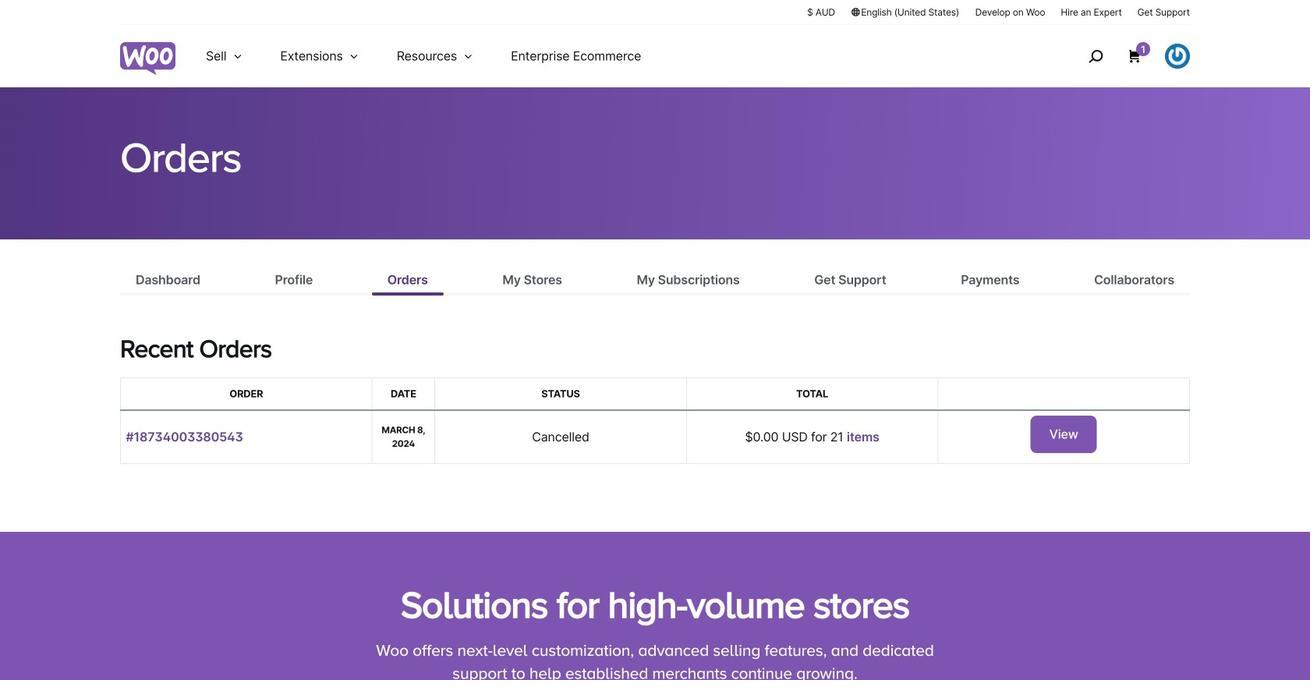 Task type: locate. For each thing, give the bounding box(es) containing it.
open account menu image
[[1166, 44, 1191, 69]]

service navigation menu element
[[1056, 31, 1191, 82]]



Task type: describe. For each thing, give the bounding box(es) containing it.
search image
[[1084, 44, 1109, 69]]



Task type: vqa. For each thing, say whether or not it's contained in the screenshot.
Service Navigation Menu element
yes



